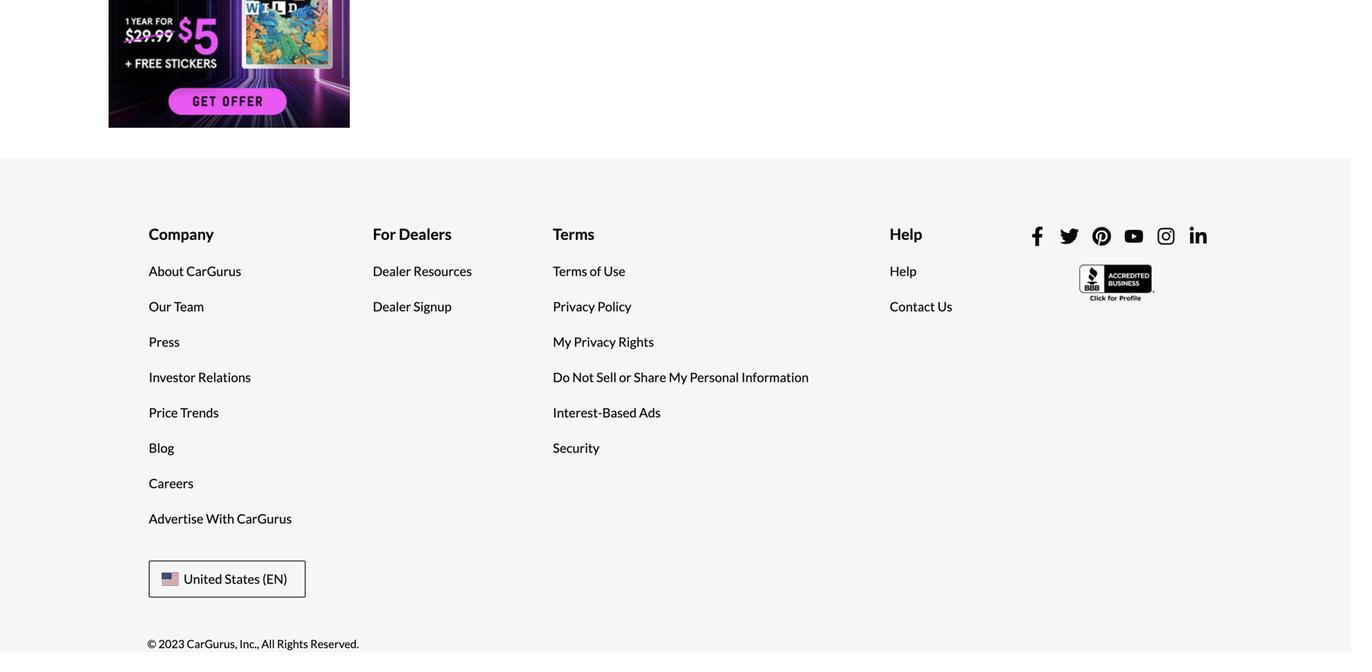 Task type: locate. For each thing, give the bounding box(es) containing it.
dealer down for
[[373, 263, 411, 279]]

1 dealer from the top
[[373, 263, 411, 279]]

0 vertical spatial privacy
[[553, 299, 595, 315]]

cargurus up team
[[186, 263, 241, 279]]

trends
[[180, 405, 219, 421]]

dealer
[[373, 263, 411, 279], [373, 299, 411, 315]]

1 vertical spatial dealer
[[373, 299, 411, 315]]

price trends
[[149, 405, 219, 421]]

press link
[[137, 325, 192, 360]]

united
[[184, 571, 222, 587]]

advertise
[[149, 511, 203, 527]]

for
[[373, 225, 396, 243]]

privacy down "terms of use" link
[[553, 299, 595, 315]]

1 horizontal spatial rights
[[618, 334, 654, 350]]

for dealers
[[373, 225, 452, 243]]

my right share
[[669, 370, 687, 385]]

rights
[[618, 334, 654, 350], [277, 637, 308, 651]]

terms up terms of use
[[553, 225, 594, 243]]

do not sell or share my personal information link
[[541, 360, 821, 395]]

careers link
[[137, 466, 206, 502]]

2 help from the top
[[890, 263, 917, 279]]

policy
[[597, 299, 631, 315]]

not
[[572, 370, 594, 385]]

my up do
[[553, 334, 571, 350]]

my
[[553, 334, 571, 350], [669, 370, 687, 385]]

dealer left signup
[[373, 299, 411, 315]]

personal
[[690, 370, 739, 385]]

united states (en)
[[184, 571, 287, 587]]

our team link
[[137, 289, 216, 325]]

advertise with cargurus link
[[137, 502, 304, 537]]

privacy policy
[[553, 299, 631, 315]]

©
[[147, 637, 156, 651]]

price trends link
[[137, 395, 231, 431]]

investor relations
[[149, 370, 251, 385]]

cargurus inside about cargurus link
[[186, 263, 241, 279]]

1 vertical spatial terms
[[553, 263, 587, 279]]

share
[[634, 370, 666, 385]]

cargurus right with
[[237, 511, 292, 527]]

blog
[[149, 440, 174, 456]]

0 vertical spatial cargurus
[[186, 263, 241, 279]]

2 dealer from the top
[[373, 299, 411, 315]]

signup
[[413, 299, 452, 315]]

terms
[[553, 225, 594, 243], [553, 263, 587, 279]]

cargurus
[[186, 263, 241, 279], [237, 511, 292, 527]]

1 vertical spatial my
[[669, 370, 687, 385]]

rights right all
[[277, 637, 308, 651]]

1 vertical spatial help
[[890, 263, 917, 279]]

terms left of
[[553, 263, 587, 279]]

security link
[[541, 431, 612, 466]]

advertise with cargurus
[[149, 511, 292, 527]]

about cargurus link
[[137, 254, 253, 289]]

dealer signup link
[[361, 289, 464, 325]]

1 terms from the top
[[553, 225, 594, 243]]

terms for terms
[[553, 225, 594, 243]]

privacy down privacy policy link
[[574, 334, 616, 350]]

help
[[890, 225, 922, 243], [890, 263, 917, 279]]

click for the bbb business review of this auto listing service in cambridge ma image
[[1079, 263, 1156, 303]]

press
[[149, 334, 180, 350]]

help up the contact
[[890, 263, 917, 279]]

information
[[741, 370, 809, 385]]

rights up the or
[[618, 334, 654, 350]]

2 terms from the top
[[553, 263, 587, 279]]

0 vertical spatial help
[[890, 225, 922, 243]]

1 vertical spatial cargurus
[[237, 511, 292, 527]]

1 vertical spatial rights
[[277, 637, 308, 651]]

privacy
[[553, 299, 595, 315], [574, 334, 616, 350]]

help up 'help' link
[[890, 225, 922, 243]]

0 vertical spatial dealer
[[373, 263, 411, 279]]

security
[[553, 440, 599, 456]]

dealer signup
[[373, 299, 452, 315]]

0 vertical spatial terms
[[553, 225, 594, 243]]

price
[[149, 405, 178, 421]]

© 2023 cargurus, inc., all rights reserved.
[[147, 637, 359, 651]]

0 horizontal spatial rights
[[277, 637, 308, 651]]

cargurus,
[[187, 637, 237, 651]]

use
[[604, 263, 625, 279]]

about
[[149, 263, 184, 279]]

based
[[602, 405, 637, 421]]

inc.,
[[239, 637, 259, 651]]

dealers
[[399, 225, 452, 243]]

0 horizontal spatial my
[[553, 334, 571, 350]]

ads
[[639, 405, 661, 421]]



Task type: vqa. For each thing, say whether or not it's contained in the screenshot.
left Backup Camera
no



Task type: describe. For each thing, give the bounding box(es) containing it.
investor relations link
[[137, 360, 263, 395]]

advertisement region
[[109, 0, 350, 128]]

team
[[174, 299, 204, 315]]

dealer resources link
[[361, 254, 484, 289]]

help link
[[878, 254, 929, 289]]

1 vertical spatial privacy
[[574, 334, 616, 350]]

dealer resources
[[373, 263, 472, 279]]

interest-
[[553, 405, 602, 421]]

sell
[[596, 370, 617, 385]]

careers
[[149, 476, 194, 491]]

1 help from the top
[[890, 225, 922, 243]]

company
[[149, 225, 214, 243]]

terms of use link
[[541, 254, 637, 289]]

1 horizontal spatial my
[[669, 370, 687, 385]]

0 vertical spatial rights
[[618, 334, 654, 350]]

of
[[590, 263, 601, 279]]

contact us link
[[878, 289, 964, 325]]

terms for terms of use
[[553, 263, 587, 279]]

my privacy rights link
[[541, 325, 666, 360]]

investor
[[149, 370, 196, 385]]

blog link
[[137, 431, 186, 466]]

reserved.
[[310, 637, 359, 651]]

my privacy rights
[[553, 334, 654, 350]]

terms of use
[[553, 263, 625, 279]]

our team
[[149, 299, 204, 315]]

do not sell or share my personal information
[[553, 370, 809, 385]]

all
[[261, 637, 275, 651]]

do
[[553, 370, 570, 385]]

dealer for dealer signup
[[373, 299, 411, 315]]

our
[[149, 299, 171, 315]]

resources
[[413, 263, 472, 279]]

or
[[619, 370, 631, 385]]

2023
[[158, 637, 185, 651]]

(en)
[[262, 571, 287, 587]]

about cargurus
[[149, 263, 241, 279]]

0 vertical spatial my
[[553, 334, 571, 350]]

us image
[[162, 573, 179, 586]]

interest-based ads
[[553, 405, 661, 421]]

with
[[206, 511, 234, 527]]

contact us
[[890, 299, 952, 315]]

contact
[[890, 299, 935, 315]]

us
[[937, 299, 952, 315]]

interest-based ads link
[[541, 395, 673, 431]]

relations
[[198, 370, 251, 385]]

privacy policy link
[[541, 289, 643, 325]]

dealer for dealer resources
[[373, 263, 411, 279]]

states
[[225, 571, 260, 587]]

cargurus inside 'advertise with cargurus' link
[[237, 511, 292, 527]]



